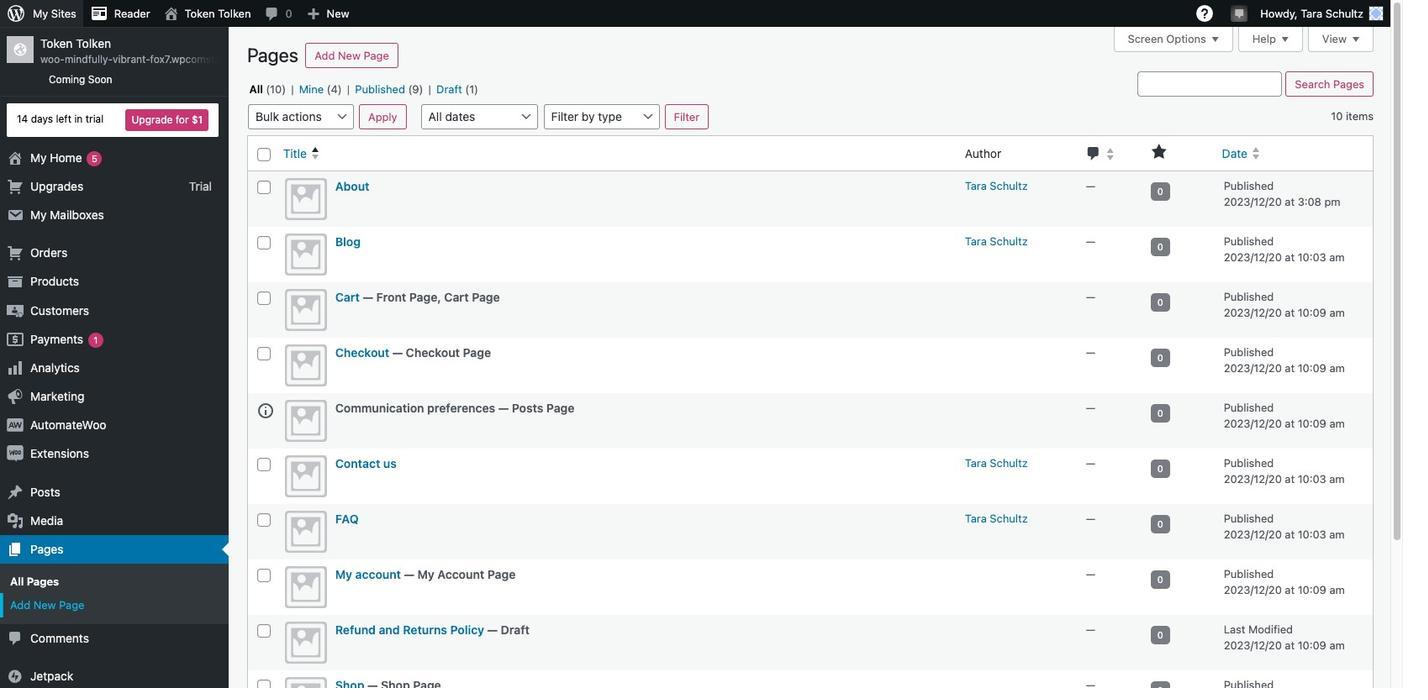 Task type: vqa. For each thing, say whether or not it's contained in the screenshot.
Customers link
yes



Task type: locate. For each thing, give the bounding box(es) containing it.
— 0 for 9th no thumbnail found. '0' link
[[1086, 623, 1163, 640]]

view
[[1322, 32, 1347, 46]]

toolbar navigation
[[0, 0, 1391, 30]]

1 at from the top
[[1285, 195, 1295, 209]]

new down all pages on the left bottom
[[33, 599, 56, 612]]

0
[[285, 7, 292, 20], [1157, 186, 1163, 196], [1157, 241, 1163, 252], [1157, 297, 1163, 307], [1157, 352, 1163, 363], [1157, 407, 1163, 418], [1157, 463, 1163, 474], [1157, 518, 1163, 529], [1157, 574, 1163, 585], [1157, 629, 1163, 640]]

2 am from the top
[[1330, 306, 1345, 320]]

2023/12/20 for '0' link related to second no thumbnail found. from the top
[[1224, 251, 1282, 264]]

posts
[[512, 401, 543, 415], [30, 485, 60, 499]]

my account link
[[335, 567, 401, 582]]

2 horizontal spatial |
[[428, 82, 431, 96]]

published 2023/12/20 at 3:08 pm
[[1224, 179, 1341, 209]]

0 horizontal spatial cart
[[335, 290, 360, 304]]

my inside "link"
[[33, 7, 48, 20]]

add down all pages on the left bottom
[[10, 599, 30, 612]]

0 vertical spatial 10:03
[[1298, 251, 1327, 264]]

$1
[[192, 113, 203, 126]]

add new page link up comments link on the left bottom of page
[[0, 594, 229, 618]]

posts inside the main menu navigation
[[30, 485, 60, 499]]

vibrant-
[[113, 53, 150, 66]]

home
[[50, 150, 82, 164]]

am for '0' link related to 5th no thumbnail found.
[[1330, 417, 1345, 431]]

at for 5th no thumbnail found.
[[1285, 417, 1295, 431]]

tolken inside "link"
[[218, 7, 251, 20]]

3 2023/12/20 from the top
[[1224, 306, 1282, 320]]

2 — 0 from the top
[[1086, 234, 1163, 252]]

items
[[1346, 109, 1374, 123]]

2 no thumbnail found. image from the top
[[285, 233, 327, 275]]

8 at from the top
[[1285, 584, 1295, 597]]

3 10:03 from the top
[[1298, 528, 1327, 542]]

2 tara schultz from the top
[[965, 234, 1028, 248]]

preferences
[[427, 401, 495, 415]]

0 for '0' link corresponding to fifth no thumbnail found. from the bottom
[[1157, 463, 1163, 474]]

1 vertical spatial add new page link
[[0, 594, 229, 618]]

published 2023/12/20 at 10:03 am for faq
[[1224, 512, 1345, 542]]

help
[[1253, 32, 1276, 46]]

2 2023/12/20 from the top
[[1224, 251, 1282, 264]]

1 vertical spatial token
[[40, 36, 73, 50]]

1 horizontal spatial tolken
[[218, 7, 251, 20]]

1 vertical spatial add
[[10, 599, 30, 612]]

0 horizontal spatial token
[[40, 36, 73, 50]]

reader
[[114, 7, 150, 20]]

| right (9)
[[428, 82, 431, 96]]

9 — 0 from the top
[[1086, 623, 1163, 640]]

2023/12/20 for '0' link related to 5th no thumbnail found.
[[1224, 417, 1282, 431]]

9 at from the top
[[1285, 639, 1295, 653]]

draft
[[436, 82, 462, 96], [501, 623, 530, 637]]

1 horizontal spatial |
[[347, 82, 350, 96]]

1 horizontal spatial checkout
[[406, 345, 460, 360]]

media
[[30, 514, 63, 528]]

4 published 2023/12/20 at 10:09 am from the top
[[1224, 567, 1345, 597]]

1 | from the left
[[291, 82, 294, 96]]

pages up (10)
[[247, 44, 298, 66]]

published for '0' link corresponding to tenth no thumbnail found. from the bottom
[[1224, 179, 1274, 192]]

1 am from the top
[[1330, 251, 1345, 264]]

at inside the last modified 2023/12/20 at 10:09 am
[[1285, 639, 1295, 653]]

account
[[438, 567, 485, 582]]

— 0 for '0' link associated with 8th no thumbnail found. from the bottom
[[1086, 290, 1163, 307]]

3 published 2023/12/20 at 10:03 am from the top
[[1224, 512, 1345, 542]]

my down upgrades
[[30, 208, 47, 222]]

published for '0' link corresponding to eighth no thumbnail found. from the top of the page
[[1224, 567, 1274, 581]]

published 2023/12/20 at 10:09 am
[[1224, 290, 1345, 320], [1224, 345, 1345, 375], [1224, 401, 1345, 431], [1224, 567, 1345, 597]]

1 10:03 from the top
[[1298, 251, 1327, 264]]

0 for '0' link related to 5th no thumbnail found.
[[1157, 407, 1163, 418]]

0 link for 9th no thumbnail found.
[[1151, 626, 1170, 645]]

0 link for 5th no thumbnail found.
[[1151, 404, 1170, 423]]

draft left (1)
[[436, 82, 462, 96]]

token inside the token tolken woo-mindfully-vibrant-fox7.wpcomstaging.com coming soon
[[40, 36, 73, 50]]

0 for '0' link related to second no thumbnail found. from the top
[[1157, 241, 1163, 252]]

4 at from the top
[[1285, 362, 1295, 375]]

published 2023/12/20 at 10:03 am
[[1224, 234, 1345, 264], [1224, 456, 1345, 486], [1224, 512, 1345, 542]]

— 0 for '0' link related to 5th no thumbnail found.
[[1086, 401, 1163, 418]]

2023/12/20
[[1224, 195, 1282, 209], [1224, 251, 1282, 264], [1224, 306, 1282, 320], [1224, 362, 1282, 375], [1224, 417, 1282, 431], [1224, 473, 1282, 486], [1224, 528, 1282, 542], [1224, 584, 1282, 597], [1224, 639, 1282, 653]]

no thumbnail found. image
[[285, 178, 327, 220], [285, 233, 327, 275], [285, 289, 327, 331], [285, 344, 327, 386], [285, 400, 327, 442], [285, 455, 327, 497], [285, 511, 327, 553], [285, 566, 327, 608], [285, 622, 327, 664], [285, 677, 327, 689]]

add up (4) at the top of the page
[[315, 49, 335, 62]]

tolken
[[218, 7, 251, 20], [76, 36, 111, 50]]

help button
[[1238, 27, 1303, 52]]

8 2023/12/20 from the top
[[1224, 584, 1282, 597]]

front
[[376, 290, 406, 304]]

tara inside toolbar navigation
[[1301, 7, 1323, 20]]

1 vertical spatial tolken
[[76, 36, 111, 50]]

all for all pages
[[10, 575, 24, 589]]

6 2023/12/20 from the top
[[1224, 473, 1282, 486]]

1 2023/12/20 from the top
[[1224, 195, 1282, 209]]

comments
[[30, 631, 89, 645]]

new up all (10) | mine (4) | published (9) | draft (1)
[[338, 49, 361, 62]]

1 no thumbnail found. image from the top
[[285, 178, 327, 220]]

6 — 0 from the top
[[1086, 456, 1163, 474]]

tara schultz link
[[965, 179, 1028, 192], [965, 234, 1028, 248], [965, 456, 1028, 470], [965, 512, 1028, 525]]

token inside "link"
[[185, 7, 215, 20]]

upgrade
[[132, 113, 173, 126]]

0 horizontal spatial checkout
[[335, 345, 389, 360]]

0 link for 7th no thumbnail found.
[[1151, 515, 1170, 534]]

1 horizontal spatial token
[[185, 7, 215, 20]]

0 link inside toolbar navigation
[[258, 0, 299, 27]]

0 vertical spatial draft
[[436, 82, 462, 96]]

new
[[327, 7, 349, 20], [338, 49, 361, 62], [33, 599, 56, 612]]

0 for '0' link associated with 8th no thumbnail found. from the bottom
[[1157, 297, 1163, 307]]

am inside the last modified 2023/12/20 at 10:09 am
[[1330, 639, 1345, 653]]

| right (10)
[[291, 82, 294, 96]]

4 2023/12/20 from the top
[[1224, 362, 1282, 375]]

comments link
[[0, 624, 229, 653]]

2023/12/20 for '0' link corresponding to eighth no thumbnail found. from the top of the page
[[1224, 584, 1282, 597]]

None search field
[[1138, 71, 1282, 97]]

2 10:03 from the top
[[1298, 473, 1327, 486]]

5 am from the top
[[1330, 473, 1345, 486]]

my left sites
[[33, 7, 48, 20]]

date link
[[1215, 138, 1373, 168]]

refund
[[335, 623, 376, 637]]

0 vertical spatial token
[[185, 7, 215, 20]]

posts up media
[[30, 485, 60, 499]]

checkout down "cart" link
[[335, 345, 389, 360]]

posts link
[[0, 478, 229, 507]]

published for '0' link related to 7th no thumbnail found.
[[1224, 512, 1274, 525]]

screen options button
[[1114, 27, 1233, 52]]

None checkbox
[[257, 148, 271, 161], [257, 291, 271, 305], [257, 347, 271, 360], [257, 458, 271, 471], [257, 513, 271, 527], [257, 569, 271, 582], [257, 624, 271, 638], [257, 680, 271, 689], [257, 148, 271, 161], [257, 291, 271, 305], [257, 347, 271, 360], [257, 458, 271, 471], [257, 513, 271, 527], [257, 569, 271, 582], [257, 624, 271, 638], [257, 680, 271, 689]]

am for '0' link corresponding to fifth no thumbnail found. from the bottom
[[1330, 473, 1345, 486]]

1 vertical spatial all
[[10, 575, 24, 589]]

tolken up fox7.wpcomstaging.com
[[218, 7, 251, 20]]

6 at from the top
[[1285, 473, 1295, 486]]

4 tara schultz link from the top
[[965, 512, 1028, 525]]

|
[[291, 82, 294, 96], [347, 82, 350, 96], [428, 82, 431, 96]]

date
[[1222, 146, 1248, 160]]

1 horizontal spatial add new page link
[[306, 43, 398, 68]]

3 at from the top
[[1285, 306, 1295, 320]]

tara for contact us
[[965, 456, 987, 470]]

2 tara schultz link from the top
[[965, 234, 1028, 248]]

customers link
[[0, 296, 229, 325]]

2 at from the top
[[1285, 251, 1295, 264]]

1 horizontal spatial draft
[[501, 623, 530, 637]]

1 vertical spatial published 2023/12/20 at 10:03 am
[[1224, 456, 1345, 486]]

1 checkout from the left
[[335, 345, 389, 360]]

10:09 for checkout — checkout page
[[1298, 362, 1327, 375]]

— 0
[[1086, 179, 1163, 196], [1086, 234, 1163, 252], [1086, 290, 1163, 307], [1086, 345, 1163, 363], [1086, 401, 1163, 418], [1086, 456, 1163, 474], [1086, 512, 1163, 529], [1086, 567, 1163, 585], [1086, 623, 1163, 640]]

my for my mailboxes
[[30, 208, 47, 222]]

cart right page,
[[444, 290, 469, 304]]

1 vertical spatial 10:03
[[1298, 473, 1327, 486]]

10 no thumbnail found. image from the top
[[285, 677, 327, 689]]

add new page
[[315, 49, 389, 62], [10, 599, 84, 612]]

1 horizontal spatial cart
[[444, 290, 469, 304]]

tara schultz for contact us
[[965, 456, 1028, 470]]

published 2023/12/20 at 10:09 am for checkout — checkout page
[[1224, 345, 1345, 375]]

token for token tolken woo-mindfully-vibrant-fox7.wpcomstaging.com coming soon
[[40, 36, 73, 50]]

new up (4) at the top of the page
[[327, 7, 349, 20]]

None submit
[[1286, 71, 1374, 97], [359, 104, 407, 129], [665, 104, 709, 129], [1286, 71, 1374, 97], [359, 104, 407, 129], [665, 104, 709, 129]]

7 at from the top
[[1285, 528, 1295, 542]]

posts right preferences
[[512, 401, 543, 415]]

published for '0' link associated with 8th no thumbnail found. from the bottom
[[1224, 290, 1274, 303]]

schultz
[[1326, 7, 1364, 20], [990, 179, 1028, 192], [990, 234, 1028, 248], [990, 456, 1028, 470], [990, 512, 1028, 525]]

at for fifth no thumbnail found. from the bottom
[[1285, 473, 1295, 486]]

new inside toolbar navigation
[[327, 7, 349, 20]]

token up fox7.wpcomstaging.com
[[185, 7, 215, 20]]

tara schultz for about
[[965, 179, 1028, 192]]

tara schultz
[[965, 179, 1028, 192], [965, 234, 1028, 248], [965, 456, 1028, 470], [965, 512, 1028, 525]]

published inside 'published 2023/12/20 at 3:08 pm'
[[1224, 179, 1274, 192]]

2 published 2023/12/20 at 10:09 am from the top
[[1224, 345, 1345, 375]]

screen options
[[1128, 32, 1206, 46]]

6 am from the top
[[1330, 528, 1345, 542]]

1 horizontal spatial posts
[[512, 401, 543, 415]]

mindfully-
[[65, 53, 113, 66]]

in
[[74, 113, 83, 125]]

4 tara schultz from the top
[[965, 512, 1028, 525]]

2023/12/20 inside 'published 2023/12/20 at 3:08 pm'
[[1224, 195, 1282, 209]]

8 — 0 from the top
[[1086, 567, 1163, 585]]

2 10:09 from the top
[[1298, 362, 1327, 375]]

7 no thumbnail found. image from the top
[[285, 511, 327, 553]]

communication preferences — posts page
[[335, 401, 575, 415]]

cart link
[[335, 290, 360, 304]]

marketing
[[30, 389, 84, 404]]

refund and returns policy — draft
[[335, 623, 530, 637]]

14
[[17, 113, 28, 125]]

add
[[315, 49, 335, 62], [10, 599, 30, 612]]

0 vertical spatial new
[[327, 7, 349, 20]]

1 tara schultz from the top
[[965, 179, 1028, 192]]

token
[[185, 7, 215, 20], [40, 36, 73, 50]]

tara schultz link for faq
[[965, 512, 1028, 525]]

1 published 2023/12/20 at 10:09 am from the top
[[1224, 290, 1345, 320]]

2023/12/20 for '0' link associated with 4th no thumbnail found. from the top
[[1224, 362, 1282, 375]]

7 2023/12/20 from the top
[[1224, 528, 1282, 542]]

9 2023/12/20 from the top
[[1224, 639, 1282, 653]]

1 vertical spatial pages
[[30, 542, 63, 557]]

0 horizontal spatial add
[[10, 599, 30, 612]]

8 am from the top
[[1330, 639, 1345, 653]]

— 0 for '0' link related to second no thumbnail found. from the top
[[1086, 234, 1163, 252]]

pm
[[1325, 195, 1341, 209]]

upgrade for $1 button
[[126, 109, 209, 131]]

5
[[92, 153, 97, 164]]

7 — 0 from the top
[[1086, 512, 1163, 529]]

| right (4) at the top of the page
[[347, 82, 350, 96]]

2 published 2023/12/20 at 10:03 am from the top
[[1224, 456, 1345, 486]]

tolken inside the token tolken woo-mindfully-vibrant-fox7.wpcomstaging.com coming soon
[[76, 36, 111, 50]]

contact us
[[335, 456, 397, 471]]

0 horizontal spatial tolken
[[76, 36, 111, 50]]

add new page link up all (10) | mine (4) | published (9) | draft (1)
[[306, 43, 398, 68]]

3 — 0 from the top
[[1086, 290, 1163, 307]]

1 vertical spatial add new page
[[10, 599, 84, 612]]

add new page up all (10) | mine (4) | published (9) | draft (1)
[[315, 49, 389, 62]]

mailboxes
[[50, 208, 104, 222]]

2 vertical spatial published 2023/12/20 at 10:03 am
[[1224, 512, 1345, 542]]

0 horizontal spatial add new page
[[10, 599, 84, 612]]

2 vertical spatial pages
[[27, 575, 59, 589]]

token up "woo-"
[[40, 36, 73, 50]]

7 am from the top
[[1330, 584, 1345, 597]]

0 link for eighth no thumbnail found. from the top of the page
[[1151, 571, 1170, 589]]

all inside "link"
[[10, 575, 24, 589]]

4 10:09 from the top
[[1298, 584, 1327, 597]]

cart left front
[[335, 290, 360, 304]]

at for 7th no thumbnail found.
[[1285, 528, 1295, 542]]

1
[[94, 334, 98, 345]]

5 — 0 from the top
[[1086, 401, 1163, 418]]

0 vertical spatial tolken
[[218, 7, 251, 20]]

pages up 'comments'
[[27, 575, 59, 589]]

add new page down all pages on the left bottom
[[10, 599, 84, 612]]

cart
[[335, 290, 360, 304], [444, 290, 469, 304]]

tara for faq
[[965, 512, 987, 525]]

2023/12/20 for '0' link associated with 8th no thumbnail found. from the bottom
[[1224, 306, 1282, 320]]

1 tara schultz link from the top
[[965, 179, 1028, 192]]

checkout down page,
[[406, 345, 460, 360]]

tara schultz for blog
[[965, 234, 1028, 248]]

my left home
[[30, 150, 47, 164]]

at inside 'published 2023/12/20 at 3:08 pm'
[[1285, 195, 1295, 209]]

None checkbox
[[257, 180, 271, 194], [257, 236, 271, 249], [257, 180, 271, 194], [257, 236, 271, 249]]

3 published 2023/12/20 at 10:09 am from the top
[[1224, 401, 1345, 431]]

5 2023/12/20 from the top
[[1224, 417, 1282, 431]]

3 am from the top
[[1330, 362, 1345, 375]]

3 tara schultz from the top
[[965, 456, 1028, 470]]

5 10:09 from the top
[[1298, 639, 1327, 653]]

am for '0' link corresponding to eighth no thumbnail found. from the top of the page
[[1330, 584, 1345, 597]]

1 vertical spatial new
[[338, 49, 361, 62]]

0 vertical spatial add new page link
[[306, 43, 398, 68]]

5 at from the top
[[1285, 417, 1295, 431]]

3 10:09 from the top
[[1298, 417, 1327, 431]]

tara for blog
[[965, 234, 987, 248]]

automatewoo link
[[0, 411, 229, 440]]

0 vertical spatial add new page
[[315, 49, 389, 62]]

0 vertical spatial published 2023/12/20 at 10:03 am
[[1224, 234, 1345, 264]]

0 link
[[258, 0, 299, 27], [1151, 182, 1170, 201], [1151, 238, 1170, 256], [1151, 293, 1170, 312], [1151, 349, 1170, 367], [1151, 404, 1170, 423], [1151, 460, 1170, 478], [1151, 515, 1170, 534], [1151, 571, 1170, 589], [1151, 626, 1170, 645]]

schultz for about
[[990, 179, 1028, 192]]

1 horizontal spatial all
[[249, 82, 263, 96]]

draft right policy
[[501, 623, 530, 637]]

1 published 2023/12/20 at 10:03 am from the top
[[1224, 234, 1345, 264]]

1 vertical spatial posts
[[30, 485, 60, 499]]

— 0 for '0' link related to 7th no thumbnail found.
[[1086, 512, 1163, 529]]

4 am from the top
[[1330, 417, 1345, 431]]

new link
[[299, 0, 356, 27]]

pages down media
[[30, 542, 63, 557]]

4 — 0 from the top
[[1086, 345, 1163, 363]]

3:08
[[1298, 195, 1322, 209]]

faq
[[335, 512, 359, 526]]

0 link for tenth no thumbnail found. from the bottom
[[1151, 182, 1170, 201]]

tolken up mindfully- at the top of page
[[76, 36, 111, 50]]

last modified 2023/12/20 at 10:09 am
[[1224, 623, 1345, 653]]

my for my sites
[[33, 7, 48, 20]]

and
[[379, 623, 400, 637]]

0 for '0' link associated with 4th no thumbnail found. from the top
[[1157, 352, 1163, 363]]

0 link for fifth no thumbnail found. from the bottom
[[1151, 460, 1170, 478]]

2023/12/20 for '0' link related to 7th no thumbnail found.
[[1224, 528, 1282, 542]]

0 vertical spatial all
[[249, 82, 263, 96]]

jetpack link
[[0, 662, 229, 689]]

2 vertical spatial new
[[33, 599, 56, 612]]

— 0 for '0' link associated with 4th no thumbnail found. from the top
[[1086, 345, 1163, 363]]

jetpack
[[30, 669, 73, 683]]

screen
[[1128, 32, 1163, 46]]

0 vertical spatial add
[[315, 49, 335, 62]]

my left the account on the bottom
[[335, 567, 352, 582]]

3 tara schultz link from the top
[[965, 456, 1028, 470]]

0 horizontal spatial all
[[10, 575, 24, 589]]

about link
[[335, 179, 370, 193]]

2 vertical spatial 10:03
[[1298, 528, 1327, 542]]

0 horizontal spatial |
[[291, 82, 294, 96]]

tara schultz link for about
[[965, 179, 1028, 192]]

0 horizontal spatial posts
[[30, 485, 60, 499]]

2 cart from the left
[[444, 290, 469, 304]]

blog link
[[335, 234, 361, 249]]

page inside the main menu navigation
[[59, 599, 84, 612]]

1 — 0 from the top
[[1086, 179, 1163, 196]]



Task type: describe. For each thing, give the bounding box(es) containing it.
0 link for 4th no thumbnail found. from the top
[[1151, 349, 1170, 367]]

6 no thumbnail found. image from the top
[[285, 455, 327, 497]]

(10)
[[266, 82, 286, 96]]

my sites
[[33, 7, 76, 20]]

tolken for token tolken
[[218, 7, 251, 20]]

my mailboxes
[[30, 208, 104, 222]]

1 vertical spatial draft
[[501, 623, 530, 637]]

token tolken
[[185, 7, 251, 20]]

last
[[1224, 623, 1246, 636]]

(1)
[[465, 82, 478, 96]]

0 inside toolbar navigation
[[285, 7, 292, 20]]

0 vertical spatial posts
[[512, 401, 543, 415]]

0 horizontal spatial draft
[[436, 82, 462, 96]]

10
[[1331, 109, 1343, 123]]

media link
[[0, 507, 229, 536]]

tara for about
[[965, 179, 987, 192]]

— 0 for '0' link corresponding to fifth no thumbnail found. from the bottom
[[1086, 456, 1163, 474]]

at for 8th no thumbnail found. from the bottom
[[1285, 306, 1295, 320]]

returns
[[403, 623, 447, 637]]

products
[[30, 274, 79, 289]]

4 no thumbnail found. image from the top
[[285, 344, 327, 386]]

token for token tolken
[[185, 7, 215, 20]]

payments
[[30, 332, 83, 346]]

schultz inside toolbar navigation
[[1326, 7, 1364, 20]]

0 for 9th no thumbnail found. '0' link
[[1157, 629, 1163, 640]]

published 2023/12/20 at 10:09 am for my account — my account page
[[1224, 567, 1345, 597]]

account
[[355, 567, 401, 582]]

notification image
[[1233, 6, 1246, 19]]

comments image
[[1086, 147, 1102, 160]]

published 2023/12/20 at 10:03 am for blog
[[1224, 234, 1345, 264]]

my mailboxes link
[[0, 201, 229, 230]]

pages link
[[0, 536, 229, 564]]

pages inside "link"
[[27, 575, 59, 589]]

extensions link
[[0, 440, 229, 469]]

published for '0' link corresponding to fifth no thumbnail found. from the bottom
[[1224, 456, 1274, 470]]

page,
[[409, 290, 441, 304]]

trial
[[86, 113, 104, 125]]

3 | from the left
[[428, 82, 431, 96]]

am for '0' link related to 7th no thumbnail found.
[[1330, 528, 1345, 542]]

howdy,
[[1261, 7, 1298, 20]]

all (10) | mine (4) | published (9) | draft (1)
[[249, 82, 478, 96]]

0 for '0' link related to 7th no thumbnail found.
[[1157, 518, 1163, 529]]

8 no thumbnail found. image from the top
[[285, 566, 327, 608]]

2023/12/20 for '0' link corresponding to tenth no thumbnail found. from the bottom
[[1224, 195, 1282, 209]]

main menu navigation
[[0, 27, 264, 689]]

reader link
[[83, 0, 157, 27]]

tara schultz link for blog
[[965, 234, 1028, 248]]

all for all (10) | mine (4) | published (9) | draft (1)
[[249, 82, 263, 96]]

upgrades
[[30, 179, 83, 193]]

add inside the main menu navigation
[[10, 599, 30, 612]]

(9)
[[408, 82, 423, 96]]

— 0 for '0' link corresponding to tenth no thumbnail found. from the bottom
[[1086, 179, 1163, 196]]

blog
[[335, 234, 361, 249]]

communication
[[335, 401, 424, 415]]

0 link for second no thumbnail found. from the top
[[1151, 238, 1170, 256]]

10:09 inside the last modified 2023/12/20 at 10:09 am
[[1298, 639, 1327, 653]]

at for eighth no thumbnail found. from the top of the page
[[1285, 584, 1295, 597]]

at for second no thumbnail found. from the top
[[1285, 251, 1295, 264]]

published for '0' link related to 5th no thumbnail found.
[[1224, 401, 1274, 414]]

my left account
[[417, 567, 435, 582]]

cart — front page, cart page
[[335, 290, 500, 304]]

faq link
[[335, 512, 359, 526]]

woo-
[[40, 53, 65, 66]]

title link
[[276, 138, 957, 168]]

14 days left in trial
[[17, 113, 104, 125]]

howdy, tara schultz
[[1261, 7, 1364, 20]]

9 no thumbnail found. image from the top
[[285, 622, 327, 664]]

my for my home 5
[[30, 150, 47, 164]]

automatewoo
[[30, 418, 106, 432]]

upgrade for $1
[[132, 113, 203, 126]]

(4)
[[327, 82, 342, 96]]

tara schultz for faq
[[965, 512, 1028, 525]]

2 | from the left
[[347, 82, 350, 96]]

token tolken link
[[157, 0, 258, 27]]

0 link for 8th no thumbnail found. from the bottom
[[1151, 293, 1170, 312]]

schultz for blog
[[990, 234, 1028, 248]]

left
[[56, 113, 71, 125]]

contact us link
[[335, 456, 397, 471]]

mine
[[299, 82, 324, 96]]

analytics link
[[0, 354, 229, 383]]

analytics
[[30, 361, 80, 375]]

my for my account — my account page
[[335, 567, 352, 582]]

am for '0' link associated with 4th no thumbnail found. from the top
[[1330, 362, 1345, 375]]

all pages
[[10, 575, 59, 589]]

0 for '0' link corresponding to tenth no thumbnail found. from the bottom
[[1157, 186, 1163, 196]]

my sites link
[[0, 0, 83, 27]]

at for tenth no thumbnail found. from the bottom
[[1285, 195, 1295, 209]]

schultz for faq
[[990, 512, 1028, 525]]

sites
[[51, 7, 76, 20]]

contact
[[335, 456, 380, 471]]

2 checkout from the left
[[406, 345, 460, 360]]

orders link
[[0, 239, 229, 268]]

checkout link
[[335, 345, 389, 360]]

10:09 for my account — my account page
[[1298, 584, 1327, 597]]

my account — my account page
[[335, 567, 516, 582]]

0 for '0' link corresponding to eighth no thumbnail found. from the top of the page
[[1157, 574, 1163, 585]]

modified
[[1249, 623, 1293, 636]]

— 0 for '0' link corresponding to eighth no thumbnail found. from the top of the page
[[1086, 567, 1163, 585]]

days
[[31, 113, 53, 125]]

title
[[283, 146, 307, 160]]

options
[[1166, 32, 1206, 46]]

5 no thumbnail found. image from the top
[[285, 400, 327, 442]]

extensions
[[30, 447, 89, 461]]

1 cart from the left
[[335, 290, 360, 304]]

fox7.wpcomstaging.com
[[150, 53, 264, 66]]

10:03 for blog
[[1298, 251, 1327, 264]]

policy
[[450, 623, 484, 637]]

0 horizontal spatial add new page link
[[0, 594, 229, 618]]

marketing link
[[0, 383, 229, 411]]

10:03 for contact us
[[1298, 473, 1327, 486]]

schultz for contact us
[[990, 456, 1028, 470]]

2023/12/20 for '0' link corresponding to fifth no thumbnail found. from the bottom
[[1224, 473, 1282, 486]]

at for 4th no thumbnail found. from the top
[[1285, 362, 1295, 375]]

tolken for token tolken woo-mindfully-vibrant-fox7.wpcomstaging.com coming soon
[[76, 36, 111, 50]]

published 2023/12/20 at 10:03 am for contact us
[[1224, 456, 1345, 486]]

1 horizontal spatial add new page
[[315, 49, 389, 62]]

checkout — checkout page
[[335, 345, 491, 360]]

published 2023/12/20 at 10:09 am for communication preferences — posts page
[[1224, 401, 1345, 431]]

view button
[[1308, 27, 1374, 52]]

customers
[[30, 303, 89, 317]]

3 no thumbnail found. image from the top
[[285, 289, 327, 331]]

add new page inside the main menu navigation
[[10, 599, 84, 612]]

products link
[[0, 268, 229, 296]]

published for '0' link associated with 4th no thumbnail found. from the top
[[1224, 345, 1274, 359]]

for
[[176, 113, 189, 126]]

my home 5
[[30, 150, 97, 164]]

0 vertical spatial pages
[[247, 44, 298, 66]]

published for '0' link related to second no thumbnail found. from the top
[[1224, 234, 1274, 248]]

author
[[965, 146, 1002, 160]]

all pages link
[[0, 570, 229, 594]]

tara schultz link for contact us
[[965, 456, 1028, 470]]

10:03 for faq
[[1298, 528, 1327, 542]]

refund and returns policy link
[[335, 623, 484, 637]]

1 10:09 from the top
[[1298, 306, 1327, 320]]

1 horizontal spatial add
[[315, 49, 335, 62]]

am for '0' link associated with 8th no thumbnail found. from the bottom
[[1330, 306, 1345, 320]]

10:09 for communication preferences — posts page
[[1298, 417, 1327, 431]]

soon
[[88, 73, 112, 86]]

new inside the main menu navigation
[[33, 599, 56, 612]]

2023/12/20 inside the last modified 2023/12/20 at 10:09 am
[[1224, 639, 1282, 653]]

am for '0' link related to second no thumbnail found. from the top
[[1330, 251, 1345, 264]]



